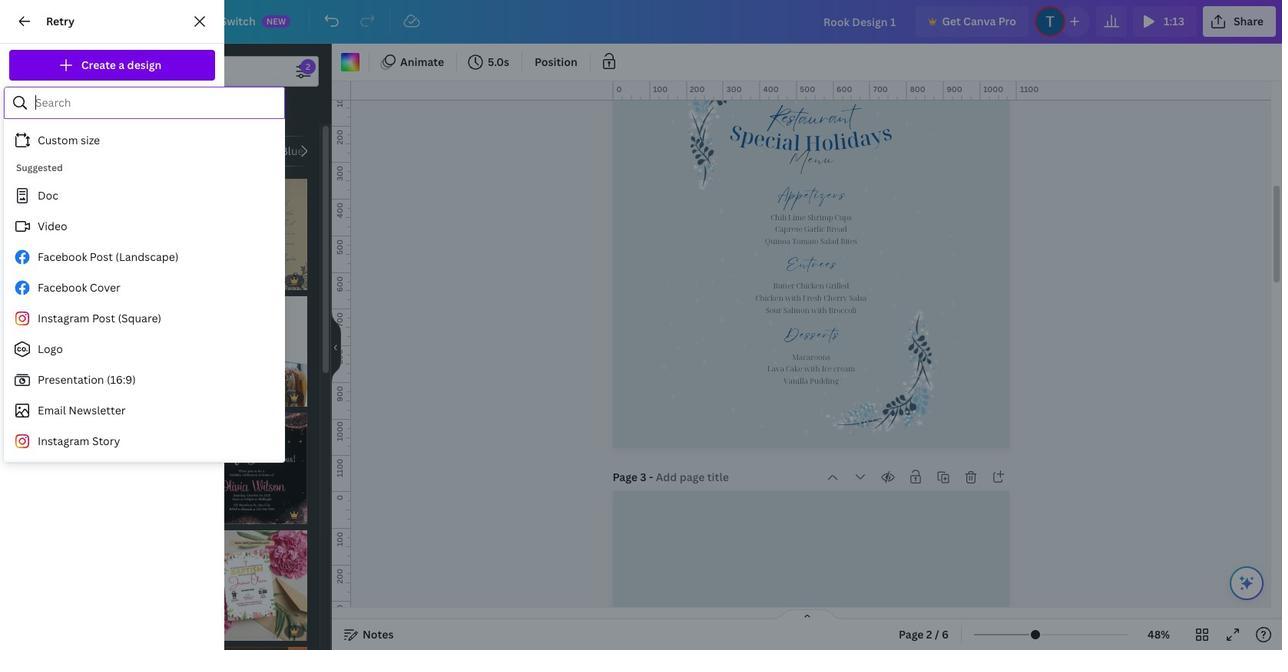 Task type: locate. For each thing, give the bounding box(es) containing it.
entrees
[[786, 264, 838, 281]]

uploads
[[12, 297, 43, 307]]

facebook cover
[[38, 281, 121, 295]]

with up salmon
[[785, 293, 801, 303]]

2 facebook from the top
[[38, 281, 87, 295]]

get
[[943, 14, 961, 28]]

suggested
[[16, 161, 63, 174]]

2 vertical spatial with
[[804, 364, 820, 374]]

video link
[[4, 211, 279, 242]]

0 horizontal spatial page
[[613, 470, 638, 485]]

facebook inside "link"
[[38, 250, 87, 264]]

notes button
[[338, 623, 400, 648]]

page for page 2 / 6
[[899, 628, 924, 642]]

tomato
[[792, 236, 818, 247]]

page left 2
[[899, 628, 924, 642]]

caprese
[[775, 224, 803, 235]]

magic switch
[[187, 14, 256, 28]]

facebook post (landscape)
[[38, 250, 179, 264]]

email newsletter link
[[4, 396, 279, 427]]

0 vertical spatial page
[[613, 470, 638, 485]]

1 vertical spatial with
[[811, 305, 827, 315]]

create
[[81, 58, 116, 72]]

canva
[[964, 14, 996, 28]]

vanilla
[[784, 376, 808, 386]]

christmas button
[[79, 136, 152, 167]]

0 vertical spatial with
[[785, 293, 801, 303]]

1 instagram from the top
[[38, 311, 90, 326]]

brown and charcoal quote vintage modern filipiñana wedding instagram post group
[[196, 179, 307, 290]]

grilled
[[826, 281, 849, 291]]

templates
[[117, 100, 172, 115]]

with
[[785, 293, 801, 303], [811, 305, 827, 315], [804, 364, 820, 374]]

draw
[[18, 352, 37, 363]]

size
[[81, 133, 100, 148]]

page left 3
[[613, 470, 638, 485]]

1 vertical spatial chicken
[[756, 293, 783, 303]]

main menu bar
[[0, 0, 1283, 44]]

custom size
[[38, 133, 100, 148]]

beige and pink floral baptism invitation mockup instagram post image
[[196, 531, 307, 642]]

garlic
[[804, 224, 825, 235]]

cream green soft cute baby christening instagram post image
[[79, 413, 190, 525]]

1 vertical spatial page
[[899, 628, 924, 642]]

facebook post (landscape) link
[[4, 242, 279, 273]]

1 vertical spatial instagram
[[38, 434, 90, 449]]

sour
[[766, 305, 782, 315]]

notes
[[363, 628, 394, 642]]

Search search field
[[35, 88, 274, 118]]

(landscape)
[[116, 250, 179, 264]]

2 instagram from the top
[[38, 434, 90, 449]]

post inside "link"
[[90, 250, 113, 264]]

page inside button
[[899, 628, 924, 642]]

new
[[266, 15, 286, 27]]

1 horizontal spatial page
[[899, 628, 924, 642]]

instagram for instagram story
[[38, 434, 90, 449]]

page
[[613, 470, 638, 485], [899, 628, 924, 642]]

0 vertical spatial facebook
[[38, 250, 87, 264]]

get canva pro
[[943, 14, 1017, 28]]

design
[[15, 75, 40, 86]]

instagram
[[38, 311, 90, 326], [38, 434, 90, 449]]

5.0s button
[[463, 50, 516, 75]]

with down fresh
[[811, 305, 827, 315]]

appetizers
[[777, 195, 846, 212]]

facebook up uploads
[[38, 281, 87, 295]]

home link
[[49, 6, 105, 37]]

desserts macaroons lava cake with ice cream vanilla pudding
[[767, 334, 855, 386]]

elements button
[[0, 99, 55, 154]]

draw button
[[0, 320, 55, 376]]

magic
[[187, 14, 218, 28]]

video
[[38, 219, 67, 234]]

macaroons
[[792, 352, 830, 362]]

1 vertical spatial post
[[92, 311, 115, 326]]

broccoli
[[829, 305, 857, 315]]

(16:9)
[[107, 373, 136, 387]]

retry
[[46, 14, 75, 28]]

salad
[[820, 236, 839, 247]]

custom
[[38, 133, 78, 148]]

presentation (16:9)
[[38, 373, 136, 387]]

facebook cover link
[[4, 273, 279, 304]]

1:13 button
[[1134, 6, 1197, 37]]

content
[[67, 196, 108, 211]]

1 vertical spatial facebook
[[38, 281, 87, 295]]

1:13
[[1164, 14, 1185, 28]]

chicken up fresh
[[796, 281, 824, 291]]

1 horizontal spatial chicken
[[796, 281, 824, 291]]

facebook down video at the left of the page
[[38, 250, 87, 264]]

0 vertical spatial instagram
[[38, 311, 90, 326]]

logo
[[38, 342, 63, 357]]

brand button
[[0, 210, 55, 265]]

post down cover
[[92, 311, 115, 326]]

page 3 -
[[613, 470, 656, 485]]

chicken
[[796, 281, 824, 291], [756, 293, 783, 303]]

brand
[[16, 241, 39, 252]]

bread
[[827, 224, 847, 235]]

with down macaroons
[[804, 364, 820, 374]]

facebook
[[38, 250, 87, 264], [38, 281, 87, 295]]

post up cover
[[90, 250, 113, 264]]

1 facebook from the top
[[38, 250, 87, 264]]

with inside the desserts macaroons lava cake with ice cream vanilla pudding
[[804, 364, 820, 374]]

beige and pink floral baptism invitation mockup instagram post group
[[196, 531, 307, 642]]

cover
[[90, 281, 121, 295]]

lime
[[788, 212, 806, 223]]

projects button
[[0, 376, 55, 431]]

0 vertical spatial post
[[90, 250, 113, 264]]

instagram up logo
[[38, 311, 90, 326]]

butter
[[773, 281, 795, 291]]

styles
[[248, 100, 281, 115]]

instagram down email on the bottom
[[38, 434, 90, 449]]

chicken up 'sour'
[[756, 293, 783, 303]]

create a design button
[[9, 50, 215, 81]]



Task type: describe. For each thing, give the bounding box(es) containing it.
switch
[[220, 14, 256, 28]]

design button
[[0, 44, 55, 99]]

folder content will appear here
[[30, 196, 194, 211]]

menu
[[789, 158, 835, 178]]

pro
[[999, 14, 1017, 28]]

blue
[[281, 144, 304, 158]]

instagram story
[[38, 434, 120, 449]]

page for page 3 -
[[613, 470, 638, 485]]

2
[[927, 628, 933, 642]]

beige neutral modern live selling instagram post image
[[196, 296, 307, 407]]

show pages image
[[770, 609, 844, 622]]

page 2 / 6
[[899, 628, 949, 642]]

brown and beige bonifacio day instagram post image
[[79, 296, 190, 407]]

edsa people power anniversary instagram post image
[[196, 648, 307, 651]]

cherry
[[824, 293, 848, 303]]

black and rose gold fifty and fabulous 50th birthday invitation image
[[196, 413, 307, 525]]

brown illustrative scrapbook bonifacio day instagram post image
[[79, 179, 190, 290]]

post for facebook
[[90, 250, 113, 264]]

cups
[[835, 212, 852, 223]]

doc link
[[4, 181, 279, 211]]

3
[[640, 470, 647, 485]]

fresh
[[803, 293, 822, 303]]

hide image
[[331, 310, 341, 384]]

blue button
[[271, 136, 314, 167]]

/
[[935, 628, 940, 642]]

story
[[92, 434, 120, 449]]

elements
[[10, 131, 45, 141]]

create a design
[[81, 58, 162, 72]]

6
[[942, 628, 949, 642]]

templates button
[[79, 93, 210, 122]]

Design title text field
[[812, 6, 910, 37]]

facebook for facebook cover
[[38, 281, 87, 295]]

Search templates search field
[[110, 57, 288, 86]]

instagram for instagram post (square)
[[38, 311, 90, 326]]

home
[[61, 14, 93, 28]]

here
[[170, 196, 194, 211]]

5.0s
[[488, 55, 510, 69]]

ice
[[822, 364, 832, 374]]

logo link
[[4, 334, 279, 365]]

instagram story link
[[4, 427, 279, 457]]

text
[[20, 186, 35, 197]]

email newsletter
[[38, 403, 126, 418]]

text button
[[0, 154, 55, 210]]

pudding
[[810, 376, 839, 386]]

entrees butter chicken grilled chicken with fresh cherry salsa sour salmon with broccoli
[[756, 264, 867, 315]]

beige neutral modern live selling instagram post group
[[196, 296, 307, 407]]

page 2 / 6 button
[[893, 623, 955, 648]]

email
[[38, 403, 66, 418]]

quinoa
[[765, 236, 791, 247]]

uploads button
[[0, 265, 55, 320]]

facebook for facebook post (landscape)
[[38, 250, 87, 264]]

will
[[110, 196, 129, 211]]

bites
[[841, 236, 857, 247]]

christmas
[[89, 144, 142, 158]]

brown and charcoal quote vintage modern filipiñana wedding instagram post image
[[196, 179, 307, 290]]

newsletter
[[69, 403, 126, 418]]

cake
[[786, 364, 802, 374]]

Page title text field
[[656, 470, 731, 486]]

side panel tab list
[[0, 44, 55, 554]]

0 horizontal spatial chicken
[[756, 293, 783, 303]]

presentation (16:9) link
[[4, 365, 279, 396]]

styles button
[[210, 93, 319, 122]]

-
[[649, 470, 653, 485]]

projects
[[12, 407, 43, 418]]

0 vertical spatial chicken
[[796, 281, 824, 291]]

get canva pro button
[[916, 6, 1029, 37]]

instagram post (square)
[[38, 311, 161, 326]]

instagram post (square) link
[[4, 304, 279, 334]]

desserts
[[784, 334, 840, 352]]

custom size button
[[4, 125, 279, 156]]

canva assistant image
[[1238, 575, 1257, 593]]

cream
[[833, 364, 855, 374]]

appear
[[131, 196, 168, 211]]

chili lime shrimp cups caprese garlic bread quinoa tomato salad bites
[[765, 212, 857, 247]]

black and rose gold fifty and fabulous 50th birthday invitation group
[[196, 413, 307, 525]]

chili
[[771, 212, 787, 223]]

salsa
[[849, 293, 867, 303]]

lava
[[767, 364, 784, 374]]

post for instagram
[[92, 311, 115, 326]]

doc
[[38, 188, 58, 203]]

design
[[127, 58, 162, 72]]

apps
[[18, 463, 37, 473]]



Task type: vqa. For each thing, say whether or not it's contained in the screenshot.
WHAT
no



